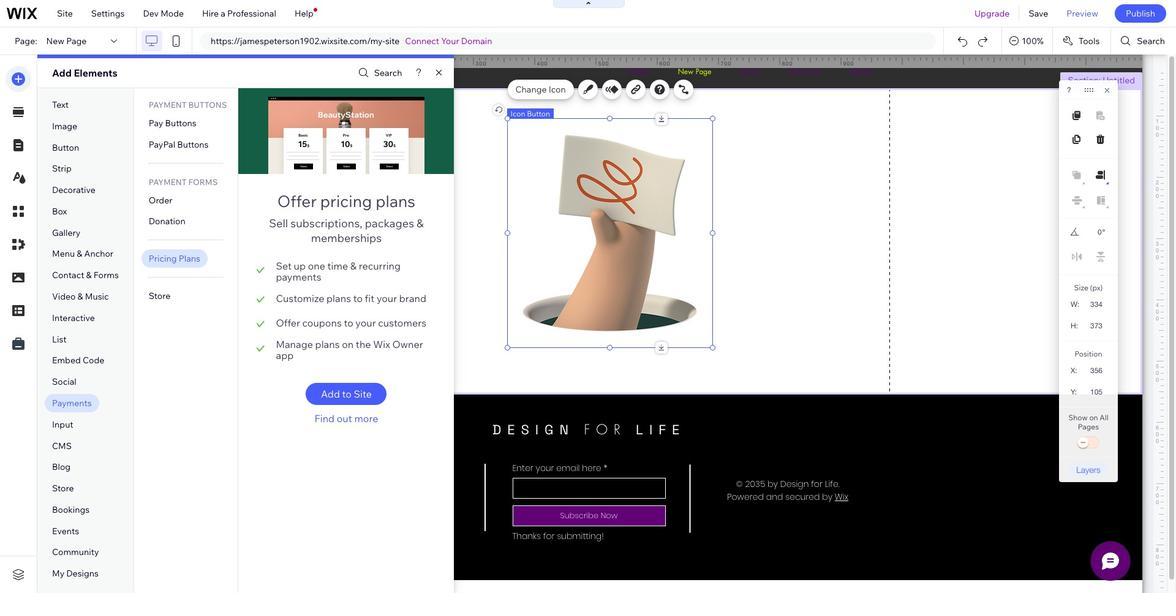 Task type: locate. For each thing, give the bounding box(es) containing it.
site up more
[[354, 388, 372, 400]]

tools button
[[1053, 28, 1111, 55]]

switch
[[1076, 434, 1101, 451]]

add
[[52, 67, 72, 79], [321, 388, 340, 400]]

offer inside the offer pricing plans sell subscriptions, packages & memberships
[[277, 191, 317, 211]]

1 vertical spatial to
[[344, 317, 353, 329]]

&
[[417, 216, 424, 230], [77, 248, 82, 259], [350, 260, 357, 272], [86, 270, 92, 281], [78, 291, 83, 302]]

& for forms
[[86, 270, 92, 281]]

buttons down payment buttons
[[165, 118, 196, 129]]

1 vertical spatial icon
[[511, 109, 525, 118]]

input
[[52, 419, 73, 430]]

0 vertical spatial buttons
[[188, 100, 227, 110]]

to for your
[[344, 317, 353, 329]]

publish button
[[1115, 4, 1166, 23]]

subscriptions,
[[291, 216, 362, 230]]

plans
[[376, 191, 415, 211], [327, 292, 351, 304], [315, 338, 340, 350]]

& right contact
[[86, 270, 92, 281]]

offer up sell
[[277, 191, 317, 211]]

0 vertical spatial offer
[[277, 191, 317, 211]]

plans up packages
[[376, 191, 415, 211]]

app
[[276, 349, 294, 361]]

plans down the set up one time & recurring payments
[[327, 292, 351, 304]]

the
[[356, 338, 371, 350]]

button
[[527, 109, 550, 118], [52, 142, 79, 153]]

cms
[[52, 440, 72, 451]]

box
[[52, 206, 67, 217]]

list
[[52, 334, 67, 345]]

& right time
[[350, 260, 357, 272]]

buttons up pay buttons
[[188, 100, 227, 110]]

dev mode
[[143, 8, 184, 19]]

video
[[52, 291, 76, 302]]

payment up pay buttons
[[149, 100, 187, 110]]

1 vertical spatial your
[[356, 317, 376, 329]]

memberships
[[311, 231, 382, 245]]

brand
[[399, 292, 426, 304]]

& right video
[[78, 291, 83, 302]]

2 vertical spatial to
[[342, 388, 352, 400]]

0 vertical spatial on
[[342, 338, 354, 350]]

plans down coupons
[[315, 338, 340, 350]]

find
[[315, 412, 335, 425]]

900
[[843, 60, 854, 67]]

site up new page
[[57, 8, 73, 19]]

0 horizontal spatial add
[[52, 67, 72, 79]]

1 vertical spatial on
[[1089, 413, 1098, 422]]

new
[[46, 36, 64, 47]]

video & music
[[52, 291, 109, 302]]

events
[[52, 525, 79, 536]]

add up text
[[52, 67, 72, 79]]

tools
[[1079, 36, 1100, 47]]

offer
[[277, 191, 317, 211], [276, 317, 300, 329]]

& for anchor
[[77, 248, 82, 259]]

recurring
[[359, 260, 401, 272]]

0 vertical spatial to
[[353, 292, 363, 304]]

1 horizontal spatial your
[[377, 292, 397, 304]]

hire a professional
[[202, 8, 276, 19]]

1 payment from the top
[[149, 100, 187, 110]]

search button down publish
[[1111, 28, 1176, 55]]

1 vertical spatial store
[[52, 483, 74, 494]]

page
[[66, 36, 87, 47]]

search down site
[[374, 67, 402, 78]]

your right fit
[[377, 292, 397, 304]]

forms down paypal buttons
[[188, 177, 218, 187]]

interactive
[[52, 312, 95, 323]]

& inside the offer pricing plans sell subscriptions, packages & memberships
[[417, 216, 424, 230]]

2 vertical spatial buttons
[[177, 139, 209, 150]]

0 horizontal spatial icon
[[511, 109, 525, 118]]

my designs
[[52, 568, 99, 579]]

0 vertical spatial store
[[149, 290, 170, 301]]

untitled
[[1103, 75, 1135, 86]]

2 payment from the top
[[149, 177, 187, 187]]

show
[[1069, 413, 1088, 422]]

plans for fit
[[327, 292, 351, 304]]

forms down anchor at the top left
[[94, 270, 119, 281]]

buttons down pay buttons
[[177, 139, 209, 150]]

preview
[[1067, 8, 1098, 19]]

& right menu
[[77, 248, 82, 259]]

0 vertical spatial plans
[[376, 191, 415, 211]]

& for music
[[78, 291, 83, 302]]

1 vertical spatial site
[[354, 388, 372, 400]]

bookings
[[52, 504, 90, 515]]

payment up order
[[149, 177, 187, 187]]

1 vertical spatial plans
[[327, 292, 351, 304]]

1 vertical spatial search button
[[355, 64, 402, 82]]

(px)
[[1090, 283, 1103, 292]]

a
[[221, 8, 225, 19]]

1 vertical spatial button
[[52, 142, 79, 153]]

my
[[52, 568, 64, 579]]

100%
[[1022, 36, 1044, 47]]

0 vertical spatial your
[[377, 292, 397, 304]]

on left the
[[342, 338, 354, 350]]

1 horizontal spatial search
[[1137, 36, 1165, 47]]

forms
[[188, 177, 218, 187], [94, 270, 119, 281]]

None text field
[[1086, 224, 1102, 240], [1084, 317, 1108, 334], [1086, 224, 1102, 240], [1084, 317, 1108, 334]]

owner
[[392, 338, 423, 350]]

dev
[[143, 8, 159, 19]]

on left all
[[1089, 413, 1098, 422]]

0 vertical spatial payment
[[149, 100, 187, 110]]

to for fit
[[353, 292, 363, 304]]

button down change icon in the top left of the page
[[527, 109, 550, 118]]

store
[[149, 290, 170, 301], [52, 483, 74, 494]]

publish
[[1126, 8, 1155, 19]]

size
[[1074, 283, 1089, 292]]

& right packages
[[417, 216, 424, 230]]

site inside add to site button
[[354, 388, 372, 400]]

0 horizontal spatial your
[[356, 317, 376, 329]]

paypal
[[149, 139, 175, 150]]

1 vertical spatial search
[[374, 67, 402, 78]]

1 vertical spatial add
[[321, 388, 340, 400]]

find out more
[[315, 412, 378, 425]]

add inside add to site button
[[321, 388, 340, 400]]

0 vertical spatial search button
[[1111, 28, 1176, 55]]

coupons
[[302, 317, 342, 329]]

store down the pricing
[[149, 290, 170, 301]]

add elements
[[52, 67, 117, 79]]

buttons
[[188, 100, 227, 110], [165, 118, 196, 129], [177, 139, 209, 150]]

°
[[1102, 228, 1105, 236]]

0 horizontal spatial site
[[57, 8, 73, 19]]

700
[[721, 60, 732, 67]]

anchor
[[84, 248, 113, 259]]

offer pricing plans sell subscriptions, packages & memberships
[[269, 191, 424, 245]]

blog
[[52, 461, 71, 472]]

0 horizontal spatial search
[[374, 67, 402, 78]]

one
[[308, 260, 325, 272]]

0 horizontal spatial on
[[342, 338, 354, 350]]

1 vertical spatial payment
[[149, 177, 187, 187]]

change icon
[[516, 84, 566, 95]]

payments
[[52, 398, 92, 409]]

to inside button
[[342, 388, 352, 400]]

packages
[[365, 216, 414, 230]]

0 vertical spatial forms
[[188, 177, 218, 187]]

on inside manage plans on the wix owner app
[[342, 338, 354, 350]]

button down 'image'
[[52, 142, 79, 153]]

offer for pricing
[[277, 191, 317, 211]]

1 horizontal spatial add
[[321, 388, 340, 400]]

new page
[[46, 36, 87, 47]]

icon right change
[[549, 84, 566, 95]]

0 vertical spatial icon
[[549, 84, 566, 95]]

1 horizontal spatial site
[[354, 388, 372, 400]]

to up find out more
[[342, 388, 352, 400]]

show on all pages
[[1069, 413, 1109, 431]]

0 vertical spatial search
[[1137, 36, 1165, 47]]

buttons for pay buttons
[[165, 118, 196, 129]]

section: untitled
[[1068, 75, 1135, 86]]

offer up manage
[[276, 317, 300, 329]]

0 vertical spatial add
[[52, 67, 72, 79]]

0 horizontal spatial forms
[[94, 270, 119, 281]]

to left fit
[[353, 292, 363, 304]]

None text field
[[1084, 296, 1108, 312], [1084, 362, 1108, 379], [1083, 383, 1108, 400], [1084, 296, 1108, 312], [1084, 362, 1108, 379], [1083, 383, 1108, 400]]

strip
[[52, 163, 72, 174]]

payment
[[149, 100, 187, 110], [149, 177, 187, 187]]

1 horizontal spatial icon
[[549, 84, 566, 95]]

to down the customize plans to fit your brand
[[344, 317, 353, 329]]

icon down change
[[511, 109, 525, 118]]

professional
[[227, 8, 276, 19]]

menu
[[52, 248, 75, 259]]

your up the
[[356, 317, 376, 329]]

add up find
[[321, 388, 340, 400]]

2 vertical spatial plans
[[315, 338, 340, 350]]

search
[[1137, 36, 1165, 47], [374, 67, 402, 78]]

text
[[52, 99, 69, 110]]

layers button
[[1069, 463, 1108, 476]]

1 vertical spatial offer
[[276, 317, 300, 329]]

plans inside manage plans on the wix owner app
[[315, 338, 340, 350]]

store down blog on the bottom left
[[52, 483, 74, 494]]

search button down site
[[355, 64, 402, 82]]

0 vertical spatial button
[[527, 109, 550, 118]]

pay
[[149, 118, 163, 129]]

1 horizontal spatial search button
[[1111, 28, 1176, 55]]

icon
[[549, 84, 566, 95], [511, 109, 525, 118]]

1 horizontal spatial on
[[1089, 413, 1098, 422]]

fit
[[365, 292, 374, 304]]

search down publish 'button'
[[1137, 36, 1165, 47]]

embed code
[[52, 355, 104, 366]]

1 vertical spatial buttons
[[165, 118, 196, 129]]



Task type: vqa. For each thing, say whether or not it's contained in the screenshot.
IS
no



Task type: describe. For each thing, give the bounding box(es) containing it.
1 horizontal spatial button
[[527, 109, 550, 118]]

buttons for payment buttons
[[188, 100, 227, 110]]

code
[[83, 355, 104, 366]]

mode
[[161, 8, 184, 19]]

400
[[537, 60, 548, 67]]

payment forms
[[149, 177, 218, 187]]

section:
[[1068, 75, 1101, 86]]

wix
[[373, 338, 390, 350]]

your
[[441, 36, 459, 47]]

music
[[85, 291, 109, 302]]

payment buttons
[[149, 100, 227, 110]]

embed
[[52, 355, 81, 366]]

image
[[52, 121, 77, 132]]

elements
[[74, 67, 117, 79]]

add to site button
[[306, 383, 387, 405]]

hire
[[202, 8, 219, 19]]

find out more button
[[306, 412, 387, 425]]

social
[[52, 376, 76, 387]]

0 horizontal spatial search button
[[355, 64, 402, 82]]

pay buttons
[[149, 118, 196, 129]]

settings
[[91, 8, 125, 19]]

layers
[[1076, 464, 1101, 475]]

contact
[[52, 270, 84, 281]]

& inside the set up one time & recurring payments
[[350, 260, 357, 272]]

w:
[[1071, 300, 1080, 309]]

icon button
[[511, 109, 550, 118]]

more
[[354, 412, 378, 425]]

pricing
[[149, 253, 177, 264]]

payment for payment buttons
[[149, 100, 187, 110]]

800
[[782, 60, 793, 67]]

plans for the
[[315, 338, 340, 350]]

pages
[[1078, 422, 1099, 431]]

100% button
[[1002, 28, 1052, 55]]

plans inside the offer pricing plans sell subscriptions, packages & memberships
[[376, 191, 415, 211]]

1 vertical spatial forms
[[94, 270, 119, 281]]

600
[[659, 60, 671, 67]]

set up one time & recurring payments
[[276, 260, 401, 283]]

on inside show on all pages
[[1089, 413, 1098, 422]]

save button
[[1020, 0, 1058, 27]]

0 vertical spatial site
[[57, 8, 73, 19]]

0 horizontal spatial store
[[52, 483, 74, 494]]

menu & anchor
[[52, 248, 113, 259]]

connect
[[405, 36, 439, 47]]

contact & forms
[[52, 270, 119, 281]]

help
[[295, 8, 314, 19]]

save
[[1029, 8, 1048, 19]]

x:
[[1071, 366, 1077, 375]]

1 horizontal spatial store
[[149, 290, 170, 301]]

h:
[[1071, 322, 1078, 330]]

https://jamespeterson1902.wixsite.com/my-site connect your domain
[[211, 36, 492, 47]]

out
[[337, 412, 352, 425]]

pricing plans
[[149, 253, 200, 264]]

manage
[[276, 338, 313, 350]]

payments
[[276, 271, 321, 283]]

add for add elements
[[52, 67, 72, 79]]

1 horizontal spatial forms
[[188, 177, 218, 187]]

customize
[[276, 292, 324, 304]]

preview button
[[1058, 0, 1108, 27]]

manage plans on the wix owner app
[[276, 338, 423, 361]]

payment for payment forms
[[149, 177, 187, 187]]

order
[[149, 195, 172, 206]]

customers
[[378, 317, 426, 329]]

0 horizontal spatial button
[[52, 142, 79, 153]]

decorative
[[52, 184, 96, 195]]

time
[[327, 260, 348, 272]]

position
[[1075, 349, 1102, 358]]

offer for coupons
[[276, 317, 300, 329]]

site
[[385, 36, 400, 47]]

all
[[1100, 413, 1109, 422]]

add for add to site
[[321, 388, 340, 400]]

500
[[598, 60, 609, 67]]

sell
[[269, 216, 288, 230]]

gallery
[[52, 227, 80, 238]]

? button
[[1067, 86, 1071, 94]]

plans
[[179, 253, 200, 264]]

?
[[1067, 86, 1071, 94]]

upgrade
[[975, 8, 1010, 19]]

designs
[[66, 568, 99, 579]]

customize plans to fit your brand
[[276, 292, 426, 304]]

add to site
[[321, 388, 372, 400]]

buttons for paypal buttons
[[177, 139, 209, 150]]

up
[[294, 260, 306, 272]]

community
[[52, 547, 99, 558]]

donation
[[149, 216, 185, 227]]

set
[[276, 260, 292, 272]]

domain
[[461, 36, 492, 47]]



